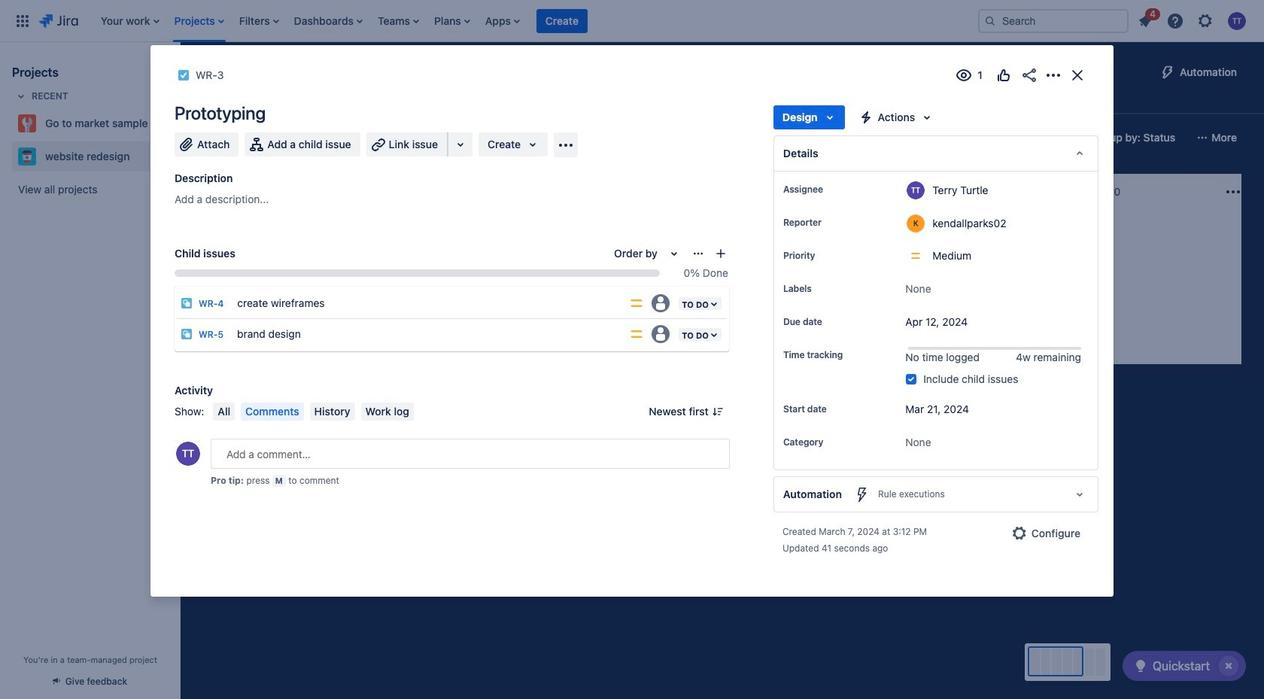 Task type: describe. For each thing, give the bounding box(es) containing it.
1 horizontal spatial list
[[1132, 6, 1255, 34]]

close image
[[1069, 66, 1087, 84]]

add app image
[[557, 136, 575, 154]]

0 horizontal spatial task image
[[178, 69, 190, 81]]

search image
[[984, 15, 997, 27]]

add people image
[[387, 129, 405, 147]]

1 horizontal spatial task image
[[637, 295, 649, 307]]

0 vertical spatial task image
[[212, 256, 224, 268]]

0 horizontal spatial list
[[93, 0, 966, 42]]

medium image for the right task icon
[[799, 295, 811, 307]]

create child image
[[715, 248, 727, 260]]

vote options: no one has voted for this issue yet. image
[[995, 66, 1013, 84]]

1 horizontal spatial task image
[[424, 256, 437, 268]]

more information about kendallparks02 image
[[907, 215, 925, 233]]

list item inside "list"
[[1132, 6, 1161, 33]]

1 priority: medium image from the top
[[629, 296, 644, 311]]

automation image
[[1159, 63, 1177, 81]]

details element
[[774, 135, 1099, 172]]

Search board text field
[[200, 127, 315, 148]]

due date pin to top. only you can see pinned fields. image
[[826, 316, 838, 328]]

2 priority: medium image from the top
[[629, 327, 644, 342]]

issue actions image
[[692, 248, 704, 260]]



Task type: locate. For each thing, give the bounding box(es) containing it.
list item
[[96, 0, 164, 42], [170, 0, 229, 42], [235, 0, 283, 42], [289, 0, 367, 42], [373, 0, 424, 42], [430, 0, 475, 42], [481, 0, 525, 42], [537, 0, 588, 42], [1132, 6, 1161, 33]]

banner
[[0, 0, 1264, 42]]

1 vertical spatial priority: medium image
[[629, 327, 644, 342]]

medium image for the right task image
[[587, 256, 599, 268]]

dialog
[[151, 45, 1114, 597]]

show subtasks image
[[886, 301, 904, 319]]

1 vertical spatial medium image
[[799, 295, 811, 307]]

check image
[[1132, 657, 1150, 675]]

actions image
[[1045, 66, 1063, 84]]

0 horizontal spatial medium image
[[587, 256, 599, 268]]

dismiss quickstart image
[[1217, 654, 1241, 678]]

issue type: sub-task image for 1st priority: medium image from the bottom of the page
[[181, 328, 193, 340]]

list
[[93, 0, 966, 42], [1132, 6, 1255, 34]]

issue type: sub-task image
[[181, 297, 193, 309], [181, 328, 193, 340]]

high image
[[375, 256, 387, 268]]

1 issue type: sub-task image from the top
[[181, 297, 193, 309]]

primary element
[[9, 0, 966, 42]]

labels pin to top. only you can see pinned fields. image
[[815, 283, 827, 295]]

task image right high image at the top left
[[424, 256, 437, 268]]

2 issue type: sub-task image from the top
[[181, 328, 193, 340]]

task image
[[212, 256, 224, 268], [637, 295, 649, 307]]

copy link to issue image
[[221, 68, 233, 81]]

1 vertical spatial task image
[[637, 295, 649, 307]]

0 vertical spatial medium image
[[587, 256, 599, 268]]

task image left copy link to issue icon
[[178, 69, 190, 81]]

terry turtle image
[[1007, 274, 1025, 292]]

jira image
[[39, 12, 78, 30], [39, 12, 78, 30]]

menu bar
[[210, 403, 417, 421]]

due date: 20 march 2024 image
[[640, 275, 652, 288], [640, 275, 652, 288]]

0 vertical spatial task image
[[178, 69, 190, 81]]

Add a comment… field
[[211, 439, 730, 469]]

1 vertical spatial task image
[[424, 256, 437, 268]]

0 vertical spatial issue type: sub-task image
[[181, 297, 193, 309]]

task image
[[178, 69, 190, 81], [424, 256, 437, 268]]

1 horizontal spatial medium image
[[799, 295, 811, 307]]

Search field
[[978, 9, 1129, 33]]

tab list
[[190, 87, 1005, 114]]

priority: medium image
[[629, 296, 644, 311], [629, 327, 644, 342]]

None search field
[[978, 9, 1129, 33]]

collapse recent projects image
[[12, 87, 30, 105]]

link web pages and more image
[[452, 135, 470, 154]]

issue type: sub-task image for first priority: medium image
[[181, 297, 193, 309]]

reporter pin to top. only you can see pinned fields. image
[[825, 217, 837, 229]]

1 vertical spatial issue type: sub-task image
[[181, 328, 193, 340]]

0 vertical spatial priority: medium image
[[629, 296, 644, 311]]

more information about terry turtle image
[[907, 181, 925, 199]]

automation element
[[774, 477, 1099, 513]]

medium image
[[587, 256, 599, 268], [799, 295, 811, 307]]

tab
[[264, 87, 299, 114]]

0 horizontal spatial task image
[[212, 256, 224, 268]]

assignee pin to top. only you can see pinned fields. image
[[826, 184, 838, 196]]



Task type: vqa. For each thing, say whether or not it's contained in the screenshot.
Attach button
no



